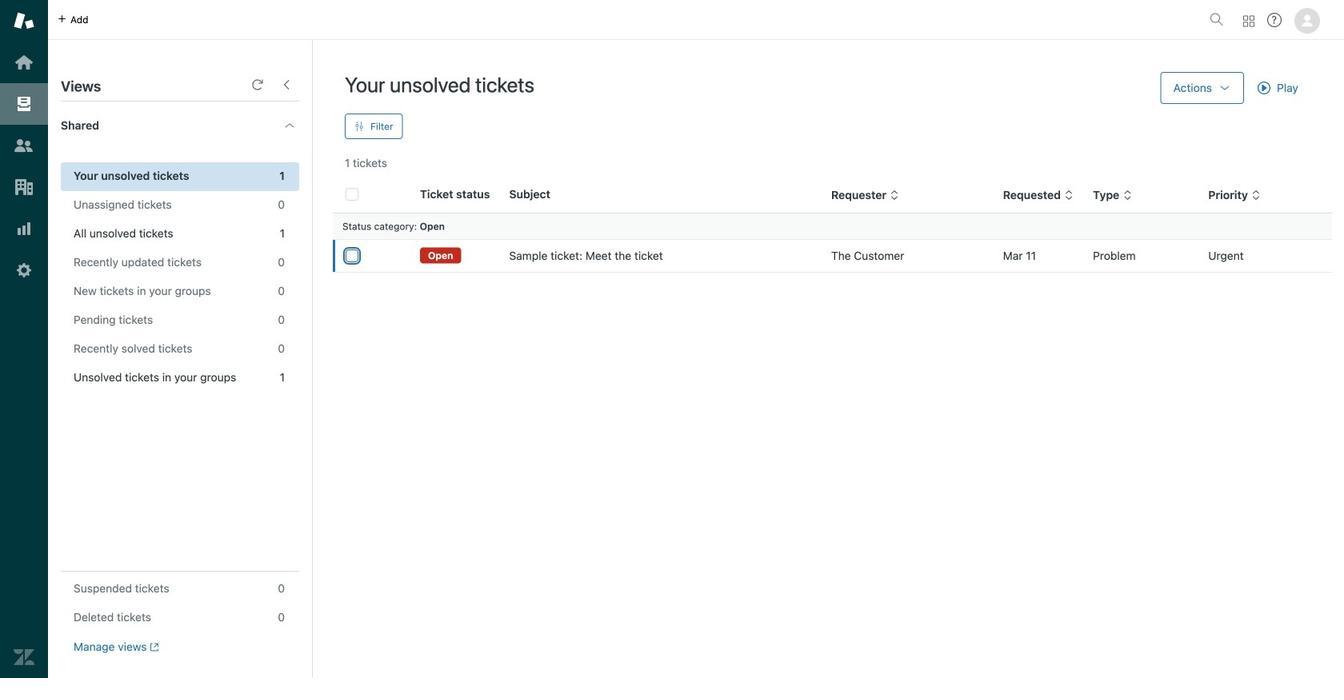 Task type: describe. For each thing, give the bounding box(es) containing it.
zendesk image
[[14, 647, 34, 668]]

get help image
[[1267, 13, 1282, 27]]

organizations image
[[14, 177, 34, 198]]

zendesk products image
[[1243, 16, 1255, 27]]

main element
[[0, 0, 48, 678]]

refresh views pane image
[[251, 78, 264, 91]]

views image
[[14, 94, 34, 114]]

customers image
[[14, 135, 34, 156]]

get started image
[[14, 52, 34, 73]]

opens in a new tab image
[[147, 643, 159, 652]]



Task type: locate. For each thing, give the bounding box(es) containing it.
admin image
[[14, 260, 34, 281]]

row
[[333, 240, 1332, 272]]

heading
[[48, 102, 312, 150]]

hide panel views image
[[280, 78, 293, 91]]

zendesk support image
[[14, 10, 34, 31]]

reporting image
[[14, 218, 34, 239]]



Task type: vqa. For each thing, say whether or not it's contained in the screenshot.
Subject field
no



